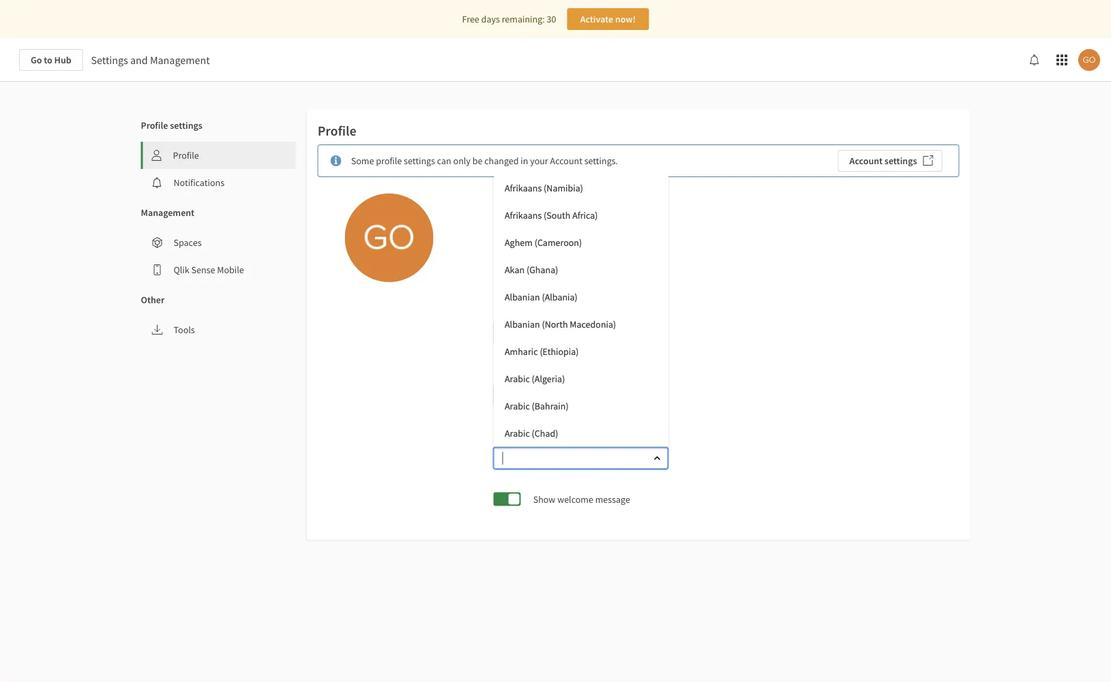 Task type: describe. For each thing, give the bounding box(es) containing it.
africa)
[[573, 209, 598, 221]]

hub
[[54, 54, 71, 66]]

preferred language
[[494, 300, 570, 312]]

1 vertical spatial gary orlando image
[[345, 194, 434, 282]]

some
[[351, 155, 374, 167]]

other
[[141, 294, 165, 306]]

free
[[462, 13, 480, 25]]

go to hub
[[31, 54, 71, 66]]

akan (ghana)
[[505, 264, 558, 276]]

remaining:
[[502, 13, 545, 25]]

show welcome message
[[533, 494, 630, 506]]

free days remaining: 30
[[462, 13, 556, 25]]

settings for account settings
[[885, 155, 917, 167]]

afrikaans for afrikaans (namibia)
[[505, 182, 542, 194]]

tools
[[174, 324, 195, 336]]

aghem (cameroon)
[[505, 236, 582, 249]]

arabic for arabic (chad)
[[505, 428, 530, 440]]

(north
[[542, 318, 568, 331]]

some profile settings can only be changed in your account settings.
[[351, 155, 618, 167]]

(chad)
[[532, 428, 558, 440]]

arabic for arabic (algeria)
[[505, 373, 530, 385]]

1 account from the left
[[550, 155, 583, 167]]

time
[[494, 362, 514, 375]]

tools link
[[141, 317, 296, 344]]

macedonia)
[[570, 318, 616, 331]]

for
[[564, 425, 575, 438]]

afrikaans (namibia)
[[505, 182, 583, 194]]

settings.
[[585, 155, 618, 167]]

regional settings for creating apps
[[494, 425, 631, 438]]

message
[[595, 494, 630, 506]]

show
[[533, 494, 556, 506]]

only
[[453, 155, 471, 167]]

settings and management
[[91, 53, 210, 67]]

albanian for albanian (north macedonia)
[[505, 318, 540, 331]]

mobile
[[217, 264, 244, 276]]

arabic (chad)
[[505, 428, 558, 440]]

your
[[530, 155, 548, 167]]

can
[[437, 155, 452, 167]]

profile settings
[[141, 119, 203, 132]]

time zone
[[494, 362, 535, 375]]

to
[[44, 54, 52, 66]]

afrikaans (south africa)
[[505, 209, 598, 221]]

(namibia)
[[544, 182, 583, 194]]

amharic
[[505, 346, 538, 358]]

spaces link
[[141, 229, 296, 257]]

and
[[130, 53, 148, 67]]

settings
[[91, 53, 128, 67]]

1 vertical spatial management
[[141, 207, 195, 219]]



Task type: vqa. For each thing, say whether or not it's contained in the screenshot.
started at left
no



Task type: locate. For each thing, give the bounding box(es) containing it.
amharic (ethiopia)
[[505, 346, 579, 358]]

2 horizontal spatial profile
[[318, 122, 357, 140]]

list box
[[494, 174, 669, 475]]

0 vertical spatial afrikaans
[[505, 182, 542, 194]]

activate
[[580, 13, 613, 25]]

arabic for arabic (bahrain)
[[505, 400, 530, 413]]

settings for regional settings for creating apps
[[530, 425, 562, 438]]

email orlandogary85@gmail.com
[[494, 248, 618, 280]]

arabic left (chad)
[[505, 428, 530, 440]]

1 horizontal spatial gary orlando image
[[1079, 49, 1101, 71]]

alert
[[318, 145, 960, 177]]

orlando
[[516, 214, 552, 228]]

0 vertical spatial albanian
[[505, 291, 540, 303]]

go to hub link
[[19, 49, 83, 71]]

albanian (north macedonia)
[[505, 318, 616, 331]]

afrikaans
[[505, 182, 542, 194], [505, 209, 542, 221]]

afrikaans for afrikaans (south africa)
[[505, 209, 542, 221]]

qlik sense mobile
[[174, 264, 244, 276]]

name gary orlando
[[494, 196, 552, 228]]

management
[[150, 53, 210, 67], [141, 207, 195, 219]]

activate now!
[[580, 13, 636, 25]]

be
[[473, 155, 483, 167]]

(south
[[544, 209, 571, 221]]

list box containing afrikaans (namibia)
[[494, 174, 669, 475]]

0 vertical spatial arabic
[[505, 373, 530, 385]]

albanian (albania)
[[505, 291, 578, 303]]

(algeria)
[[532, 373, 565, 385]]

account inside account settings link
[[850, 155, 883, 167]]

akan
[[505, 264, 525, 276]]

management right and
[[150, 53, 210, 67]]

(ghana)
[[527, 264, 558, 276]]

1 vertical spatial albanian
[[505, 318, 540, 331]]

30
[[547, 13, 556, 25]]

email
[[494, 248, 516, 260]]

creating
[[577, 425, 609, 438]]

alert containing some profile settings can only be changed in your account settings.
[[318, 145, 960, 177]]

(albania)
[[542, 291, 578, 303]]

afrikaans up name
[[505, 182, 542, 194]]

albanian down preferred language
[[505, 318, 540, 331]]

spaces
[[174, 237, 202, 249]]

notifications
[[174, 177, 224, 189]]

sense
[[191, 264, 215, 276]]

management up spaces
[[141, 207, 195, 219]]

1 horizontal spatial account
[[850, 155, 883, 167]]

0 vertical spatial management
[[150, 53, 210, 67]]

(bahrain)
[[532, 400, 569, 413]]

1 vertical spatial arabic
[[505, 400, 530, 413]]

albanian for albanian (albania)
[[505, 291, 540, 303]]

changed
[[485, 155, 519, 167]]

2 account from the left
[[850, 155, 883, 167]]

1 arabic from the top
[[505, 373, 530, 385]]

1 albanian from the top
[[505, 291, 540, 303]]

orlandogary85@gmail.com
[[494, 266, 618, 280]]

0 horizontal spatial gary orlando image
[[345, 194, 434, 282]]

qlik sense mobile link
[[141, 257, 296, 284]]

0 horizontal spatial account
[[550, 155, 583, 167]]

account settings link
[[838, 150, 943, 172]]

(ethiopia)
[[540, 346, 579, 358]]

0 horizontal spatial profile
[[141, 119, 168, 132]]

profile
[[376, 155, 402, 167]]

arabic (bahrain)
[[505, 400, 569, 413]]

arabic (algeria)
[[505, 373, 565, 385]]

2 afrikaans from the top
[[505, 209, 542, 221]]

arabic up regional
[[505, 400, 530, 413]]

profile down settings and management
[[141, 119, 168, 132]]

profile
[[141, 119, 168, 132], [318, 122, 357, 140], [173, 149, 199, 162]]

close image
[[653, 455, 662, 463]]

apps
[[611, 425, 631, 438]]

profile up some
[[318, 122, 357, 140]]

profile link
[[143, 142, 296, 169]]

notifications link
[[141, 169, 296, 197]]

welcome
[[558, 494, 594, 506]]

in
[[521, 155, 528, 167]]

albanian down akan on the top left of the page
[[505, 291, 540, 303]]

2 vertical spatial arabic
[[505, 428, 530, 440]]

0 vertical spatial gary orlando image
[[1079, 49, 1101, 71]]

now!
[[615, 13, 636, 25]]

profile up notifications
[[173, 149, 199, 162]]

account settings
[[850, 155, 917, 167]]

1 horizontal spatial profile
[[173, 149, 199, 162]]

regional
[[494, 425, 529, 438]]

days
[[481, 13, 500, 25]]

albanian
[[505, 291, 540, 303], [505, 318, 540, 331]]

zone
[[516, 362, 535, 375]]

preferred
[[494, 300, 531, 312]]

settings for profile settings
[[170, 119, 203, 132]]

arabic
[[505, 373, 530, 385], [505, 400, 530, 413], [505, 428, 530, 440]]

2 arabic from the top
[[505, 400, 530, 413]]

gary orlando image
[[1079, 49, 1101, 71], [345, 194, 434, 282]]

1 afrikaans from the top
[[505, 182, 542, 194]]

name
[[494, 196, 517, 208]]

option
[[494, 447, 669, 475]]

qlik
[[174, 264, 190, 276]]

aghem
[[505, 236, 533, 249]]

(cameroon)
[[535, 236, 582, 249]]

language
[[533, 300, 570, 312]]

1 vertical spatial afrikaans
[[505, 209, 542, 221]]

afrikaans down name
[[505, 209, 542, 221]]

arabic down amharic
[[505, 373, 530, 385]]

activate now! link
[[567, 8, 649, 30]]

None text field
[[495, 448, 642, 470]]

go
[[31, 54, 42, 66]]

gary
[[494, 214, 514, 228]]

3 arabic from the top
[[505, 428, 530, 440]]

settings
[[170, 119, 203, 132], [404, 155, 435, 167], [885, 155, 917, 167], [530, 425, 562, 438]]

account
[[550, 155, 583, 167], [850, 155, 883, 167]]

2 albanian from the top
[[505, 318, 540, 331]]



